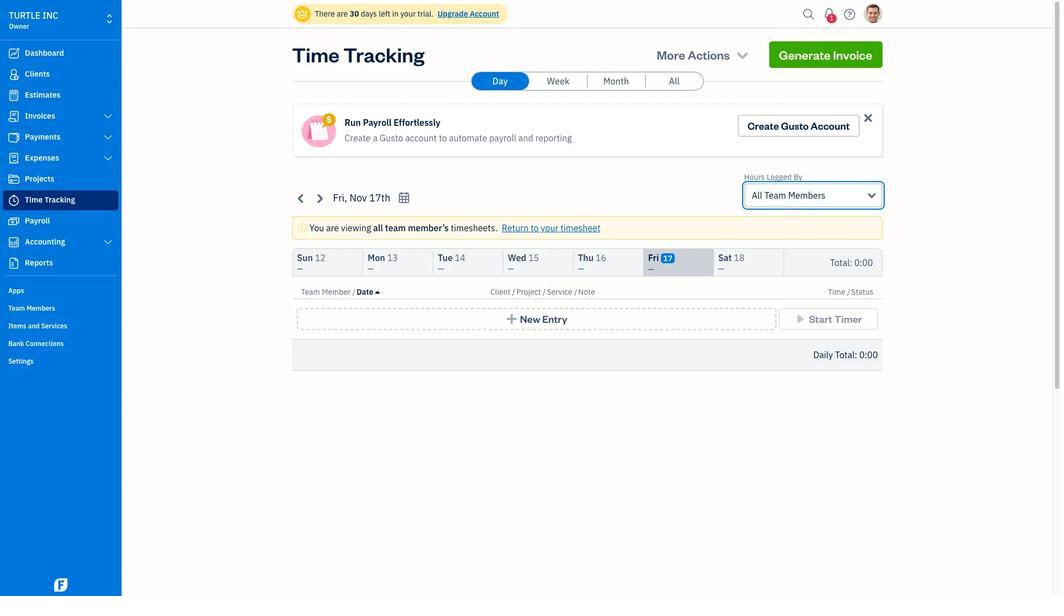 Task type: locate. For each thing, give the bounding box(es) containing it.
actions
[[688, 47, 730, 62]]

team down apps
[[8, 305, 25, 313]]

2 vertical spatial chevron large down image
[[103, 238, 113, 247]]

choose a date image
[[398, 192, 410, 205]]

1
[[830, 14, 834, 22]]

project
[[516, 287, 541, 297]]

0 vertical spatial gusto
[[781, 119, 809, 132]]

daily
[[813, 350, 833, 361]]

chevron large down image for accounting
[[103, 238, 113, 247]]

chevrondown image
[[735, 47, 750, 62]]

— inside sat 18 —
[[718, 264, 724, 274]]

all
[[373, 223, 383, 234]]

1 vertical spatial members
[[27, 305, 55, 313]]

1 vertical spatial are
[[326, 223, 339, 234]]

team down the hours logged by
[[765, 190, 786, 201]]

0 horizontal spatial to
[[439, 133, 447, 144]]

members up items and services
[[27, 305, 55, 313]]

— down tue
[[438, 264, 444, 274]]

all down hours
[[752, 190, 762, 201]]

time down 'there'
[[292, 41, 340, 67]]

1 horizontal spatial :
[[855, 350, 857, 361]]

are for you
[[326, 223, 339, 234]]

0 vertical spatial chevron large down image
[[103, 112, 113, 121]]

0:00 up status 'link'
[[855, 257, 873, 268]]

all team members button
[[744, 184, 882, 208]]

1 horizontal spatial create
[[748, 119, 779, 132]]

1 horizontal spatial account
[[811, 119, 850, 132]]

— for mon
[[368, 264, 374, 274]]

to right account
[[439, 133, 447, 144]]

turtle
[[9, 10, 40, 21]]

0 horizontal spatial all
[[669, 76, 680, 87]]

all link
[[646, 72, 703, 90]]

— inside thu 16 —
[[578, 264, 584, 274]]

your left timesheet
[[541, 223, 559, 234]]

are for there
[[337, 9, 348, 19]]

payments link
[[3, 128, 118, 148]]

sat
[[718, 253, 732, 264]]

report image
[[7, 258, 20, 269]]

plus image
[[505, 314, 518, 325]]

1 horizontal spatial tracking
[[343, 41, 425, 67]]

— down sat
[[718, 264, 724, 274]]

sun 12 —
[[297, 253, 326, 274]]

create up hours
[[748, 119, 779, 132]]

: right daily
[[855, 350, 857, 361]]

team left member
[[301, 287, 320, 297]]

time link
[[828, 287, 847, 297]]

time tracking down projects link
[[25, 195, 75, 205]]

1 vertical spatial time
[[25, 195, 43, 205]]

1 vertical spatial payroll
[[25, 216, 50, 226]]

team
[[385, 223, 406, 234]]

0 horizontal spatial your
[[400, 9, 416, 19]]

there
[[315, 9, 335, 19]]

project image
[[7, 174, 20, 185]]

0 vertical spatial all
[[669, 76, 680, 87]]

client / project / service / note
[[490, 287, 595, 297]]

2 / from the left
[[512, 287, 515, 297]]

0 horizontal spatial create
[[345, 133, 371, 144]]

— down fri
[[648, 265, 654, 275]]

0 vertical spatial payroll
[[363, 117, 392, 128]]

upgrade
[[438, 9, 468, 19]]

week
[[547, 76, 570, 87]]

dashboard link
[[3, 44, 118, 64]]

— inside "fri 17 —"
[[648, 265, 654, 275]]

2 horizontal spatial time
[[828, 287, 845, 297]]

are right you
[[326, 223, 339, 234]]

note link
[[578, 287, 595, 297]]

expense image
[[7, 153, 20, 164]]

payroll up a
[[363, 117, 392, 128]]

main element
[[0, 0, 149, 597]]

payment image
[[7, 132, 20, 143]]

by
[[794, 172, 803, 182]]

team for team member /
[[301, 287, 320, 297]]

5 / from the left
[[847, 287, 850, 297]]

expenses link
[[3, 149, 118, 169]]

clients
[[25, 69, 50, 79]]

chevron large down image down payroll link
[[103, 238, 113, 247]]

1 horizontal spatial payroll
[[363, 117, 392, 128]]

/ left note "link"
[[574, 287, 577, 297]]

daily total : 0:00
[[813, 350, 878, 361]]

you are viewing all team member's timesheets. return to your timesheet
[[309, 223, 601, 234]]

projects
[[25, 174, 54, 184]]

account
[[470, 9, 499, 19], [811, 119, 850, 132]]

chevron large down image inside accounting link
[[103, 238, 113, 247]]

chevron large down image
[[103, 112, 113, 121], [103, 154, 113, 163], [103, 238, 113, 247]]

2 chevron large down image from the top
[[103, 154, 113, 163]]

all inside dropdown button
[[752, 190, 762, 201]]

18
[[734, 253, 745, 264]]

gusto
[[781, 119, 809, 132], [380, 133, 403, 144]]

total up time link
[[830, 257, 850, 268]]

1 vertical spatial tracking
[[45, 195, 75, 205]]

1 vertical spatial create
[[345, 133, 371, 144]]

tue 14 —
[[438, 253, 465, 274]]

members down by
[[788, 190, 826, 201]]

1 horizontal spatial and
[[519, 133, 533, 144]]

freshbooks image
[[52, 579, 70, 593]]

time
[[292, 41, 340, 67], [25, 195, 43, 205], [828, 287, 845, 297]]

1 horizontal spatial your
[[541, 223, 559, 234]]

total
[[830, 257, 850, 268], [835, 350, 855, 361]]

— for sun
[[297, 264, 303, 274]]

—
[[297, 264, 303, 274], [368, 264, 374, 274], [438, 264, 444, 274], [508, 264, 514, 274], [578, 264, 584, 274], [718, 264, 724, 274], [648, 265, 654, 275]]

bank connections
[[8, 340, 64, 348]]

0 horizontal spatial tracking
[[45, 195, 75, 205]]

close image
[[862, 112, 875, 124]]

account inside button
[[811, 119, 850, 132]]

effortlessly
[[394, 117, 440, 128]]

0 vertical spatial your
[[400, 9, 416, 19]]

1 horizontal spatial members
[[788, 190, 826, 201]]

payroll up accounting
[[25, 216, 50, 226]]

1 chevron large down image from the top
[[103, 112, 113, 121]]

:
[[850, 257, 852, 268], [855, 350, 857, 361]]

chevron large down image down chevron large down image
[[103, 154, 113, 163]]

chevron large down image up chevron large down image
[[103, 112, 113, 121]]

1 vertical spatial time tracking
[[25, 195, 75, 205]]

0 horizontal spatial team
[[8, 305, 25, 313]]

new
[[520, 313, 540, 326]]

0 horizontal spatial payroll
[[25, 216, 50, 226]]

— down wed
[[508, 264, 514, 274]]

0 vertical spatial time tracking
[[292, 41, 425, 67]]

dashboard image
[[7, 48, 20, 59]]

3 chevron large down image from the top
[[103, 238, 113, 247]]

logged
[[767, 172, 792, 182]]

chevron large down image inside expenses link
[[103, 154, 113, 163]]

1 vertical spatial gusto
[[380, 133, 403, 144]]

time tracking
[[292, 41, 425, 67], [25, 195, 75, 205]]

0 vertical spatial 0:00
[[855, 257, 873, 268]]

— inside the sun 12 —
[[297, 264, 303, 274]]

time tracking down 30
[[292, 41, 425, 67]]

1 vertical spatial to
[[531, 223, 539, 234]]

0 vertical spatial members
[[788, 190, 826, 201]]

viewing
[[341, 223, 371, 234]]

1 horizontal spatial time tracking
[[292, 41, 425, 67]]

13
[[387, 253, 398, 264]]

1 vertical spatial team
[[301, 287, 320, 297]]

0 vertical spatial tracking
[[343, 41, 425, 67]]

return to your timesheet button
[[502, 222, 601, 235]]

0 vertical spatial to
[[439, 133, 447, 144]]

and right payroll
[[519, 133, 533, 144]]

run payroll effortlessly create a gusto account to automate payroll and reporting
[[345, 117, 572, 144]]

1 / from the left
[[353, 287, 356, 297]]

1 vertical spatial and
[[28, 322, 40, 331]]

estimates
[[25, 90, 61, 100]]

items
[[8, 322, 26, 331]]

0 horizontal spatial time tracking
[[25, 195, 75, 205]]

1 vertical spatial total
[[835, 350, 855, 361]]

date
[[357, 287, 373, 297]]

: up "time / status"
[[850, 257, 852, 268]]

0 horizontal spatial members
[[27, 305, 55, 313]]

sun
[[297, 253, 313, 264]]

invoices link
[[3, 107, 118, 127]]

date link
[[357, 287, 380, 297]]

4 / from the left
[[574, 287, 577, 297]]

items and services link
[[3, 318, 118, 334]]

members inside all team members dropdown button
[[788, 190, 826, 201]]

0 horizontal spatial :
[[850, 257, 852, 268]]

team members link
[[3, 300, 118, 317]]

/ left the service
[[543, 287, 546, 297]]

0 vertical spatial are
[[337, 9, 348, 19]]

1 vertical spatial all
[[752, 190, 762, 201]]

— inside tue 14 —
[[438, 264, 444, 274]]

accounting link
[[3, 233, 118, 253]]

0:00 right daily
[[860, 350, 878, 361]]

create inside button
[[748, 119, 779, 132]]

team inside main element
[[8, 305, 25, 313]]

/ left date
[[353, 287, 356, 297]]

all for all
[[669, 76, 680, 87]]

estimate image
[[7, 90, 20, 101]]

fri 17 —
[[648, 253, 673, 275]]

nov
[[350, 192, 367, 205]]

settings link
[[3, 353, 118, 370]]

tracking down projects link
[[45, 195, 75, 205]]

create down run
[[345, 133, 371, 144]]

services
[[41, 322, 67, 331]]

gusto up by
[[781, 119, 809, 132]]

0 vertical spatial and
[[519, 133, 533, 144]]

caretup image
[[375, 288, 380, 297]]

— for fri
[[648, 265, 654, 275]]

1 vertical spatial :
[[855, 350, 857, 361]]

— down sun
[[297, 264, 303, 274]]

2 vertical spatial team
[[8, 305, 25, 313]]

all down more
[[669, 76, 680, 87]]

chevron large down image
[[103, 133, 113, 142]]

gusto right a
[[380, 133, 403, 144]]

account right upgrade
[[470, 9, 499, 19]]

1 horizontal spatial time
[[292, 41, 340, 67]]

day link
[[471, 72, 529, 90]]

— down thu
[[578, 264, 584, 274]]

0 horizontal spatial and
[[28, 322, 40, 331]]

time left status 'link'
[[828, 287, 845, 297]]

estimates link
[[3, 86, 118, 106]]

1 horizontal spatial all
[[752, 190, 762, 201]]

— for tue
[[438, 264, 444, 274]]

0 horizontal spatial gusto
[[380, 133, 403, 144]]

start timer image
[[794, 314, 807, 325]]

time / status
[[828, 287, 874, 297]]

payroll inside run payroll effortlessly create a gusto account to automate payroll and reporting
[[363, 117, 392, 128]]

all team members
[[752, 190, 826, 201]]

sat 18 —
[[718, 253, 745, 274]]

1 horizontal spatial team
[[301, 287, 320, 297]]

generate invoice button
[[769, 41, 882, 68]]

0 vertical spatial team
[[765, 190, 786, 201]]

— inside mon 13 —
[[368, 264, 374, 274]]

dashboard
[[25, 48, 64, 58]]

apps link
[[3, 282, 118, 299]]

and right items
[[28, 322, 40, 331]]

0 horizontal spatial account
[[470, 9, 499, 19]]

more
[[657, 47, 685, 62]]

to right "return"
[[531, 223, 539, 234]]

2 vertical spatial time
[[828, 287, 845, 297]]

1 horizontal spatial gusto
[[781, 119, 809, 132]]

bank connections link
[[3, 336, 118, 352]]

0 horizontal spatial time
[[25, 195, 43, 205]]

— inside "wed 15 —"
[[508, 264, 514, 274]]

/ right client
[[512, 287, 515, 297]]

are left 30
[[337, 9, 348, 19]]

time right the timer icon
[[25, 195, 43, 205]]

reporting
[[535, 133, 572, 144]]

1 vertical spatial account
[[811, 119, 850, 132]]

account left close icon
[[811, 119, 850, 132]]

your right in
[[400, 9, 416, 19]]

2 horizontal spatial team
[[765, 190, 786, 201]]

/ left status 'link'
[[847, 287, 850, 297]]

tracking down left
[[343, 41, 425, 67]]

time tracking inside main element
[[25, 195, 75, 205]]

total right daily
[[835, 350, 855, 361]]

reports
[[25, 258, 53, 268]]

invoice image
[[7, 111, 20, 122]]

— for wed
[[508, 264, 514, 274]]

payroll inside main element
[[25, 216, 50, 226]]

1 vertical spatial chevron large down image
[[103, 154, 113, 163]]

0 vertical spatial time
[[292, 41, 340, 67]]

14
[[455, 253, 465, 264]]

service
[[547, 287, 572, 297]]

apps
[[8, 287, 24, 295]]

0 vertical spatial create
[[748, 119, 779, 132]]

— down mon
[[368, 264, 374, 274]]



Task type: vqa. For each thing, say whether or not it's contained in the screenshot.
bottommost "Invoices"
no



Task type: describe. For each thing, give the bounding box(es) containing it.
mon
[[368, 253, 385, 264]]

payments
[[25, 132, 61, 142]]

1 vertical spatial your
[[541, 223, 559, 234]]

in
[[392, 9, 399, 19]]

search image
[[800, 6, 818, 22]]

member
[[322, 287, 351, 297]]

connections
[[26, 340, 64, 348]]

info image
[[297, 222, 307, 235]]

and inside main element
[[28, 322, 40, 331]]

fri
[[648, 253, 659, 264]]

items and services
[[8, 322, 67, 331]]

more actions button
[[647, 41, 760, 68]]

payroll link
[[3, 212, 118, 232]]

12
[[315, 253, 326, 264]]

team member /
[[301, 287, 356, 297]]

chart image
[[7, 237, 20, 248]]

0 vertical spatial account
[[470, 9, 499, 19]]

mon 13 —
[[368, 253, 398, 274]]

next day image
[[313, 192, 326, 205]]

project link
[[516, 287, 543, 297]]

to inside run payroll effortlessly create a gusto account to automate payroll and reporting
[[439, 133, 447, 144]]

3 / from the left
[[543, 287, 546, 297]]

members inside team members link
[[27, 305, 55, 313]]

owner
[[9, 22, 29, 30]]

timer image
[[7, 195, 20, 206]]

new entry button
[[297, 308, 776, 331]]

projects link
[[3, 170, 118, 190]]

return
[[502, 223, 529, 234]]

timesheets.
[[451, 223, 498, 234]]

time inside main element
[[25, 195, 43, 205]]

bank
[[8, 340, 24, 348]]

30
[[350, 9, 359, 19]]

time tracking link
[[3, 191, 118, 211]]

wed 15 —
[[508, 253, 539, 274]]

create inside run payroll effortlessly create a gusto account to automate payroll and reporting
[[345, 133, 371, 144]]

chevron large down image for expenses
[[103, 154, 113, 163]]

team for team members
[[8, 305, 25, 313]]

17
[[663, 254, 673, 264]]

17th
[[369, 192, 390, 205]]

and inside run payroll effortlessly create a gusto account to automate payroll and reporting
[[519, 133, 533, 144]]

1 button
[[821, 3, 838, 25]]

day
[[493, 76, 508, 87]]

gusto inside run payroll effortlessly create a gusto account to automate payroll and reporting
[[380, 133, 403, 144]]

invoices
[[25, 111, 55, 121]]

inc
[[43, 10, 58, 21]]

more actions
[[657, 47, 730, 62]]

create gusto account button
[[738, 115, 860, 137]]

hours logged by
[[744, 172, 803, 182]]

month link
[[588, 72, 645, 90]]

accounting
[[25, 237, 65, 247]]

run
[[345, 117, 361, 128]]

turtle inc owner
[[9, 10, 58, 30]]

tracking inside main element
[[45, 195, 75, 205]]

thu
[[578, 253, 594, 264]]

status
[[851, 287, 874, 297]]

team members
[[8, 305, 55, 313]]

1 horizontal spatial to
[[531, 223, 539, 234]]

you
[[309, 223, 324, 234]]

client
[[490, 287, 511, 297]]

gusto inside button
[[781, 119, 809, 132]]

account
[[405, 133, 437, 144]]

month
[[603, 76, 629, 87]]

upgrade account link
[[435, 9, 499, 19]]

generate invoice
[[779, 47, 873, 62]]

all for all team members
[[752, 190, 762, 201]]

1 vertical spatial 0:00
[[860, 350, 878, 361]]

— for thu
[[578, 264, 584, 274]]

go to help image
[[841, 6, 859, 22]]

money image
[[7, 216, 20, 227]]

payroll
[[489, 133, 516, 144]]

automate
[[449, 133, 487, 144]]

service link
[[547, 287, 574, 297]]

chevron large down image for invoices
[[103, 112, 113, 121]]

previous day image
[[295, 192, 308, 205]]

expenses
[[25, 153, 59, 163]]

left
[[379, 9, 390, 19]]

timesheet
[[561, 223, 601, 234]]

hours
[[744, 172, 765, 182]]

thu 16 —
[[578, 253, 606, 274]]

0 vertical spatial total
[[830, 257, 850, 268]]

invoice
[[833, 47, 873, 62]]

0 vertical spatial :
[[850, 257, 852, 268]]

team inside dropdown button
[[765, 190, 786, 201]]

there are 30 days left in your trial. upgrade account
[[315, 9, 499, 19]]

15
[[529, 253, 539, 264]]

generate
[[779, 47, 831, 62]]

tue
[[438, 253, 453, 264]]

wed
[[508, 253, 526, 264]]

— for sat
[[718, 264, 724, 274]]

client image
[[7, 69, 20, 80]]

days
[[361, 9, 377, 19]]

member's
[[408, 223, 449, 234]]

total : 0:00
[[830, 257, 873, 268]]

reports link
[[3, 254, 118, 274]]

settings
[[8, 358, 34, 366]]

crown image
[[297, 8, 308, 20]]



